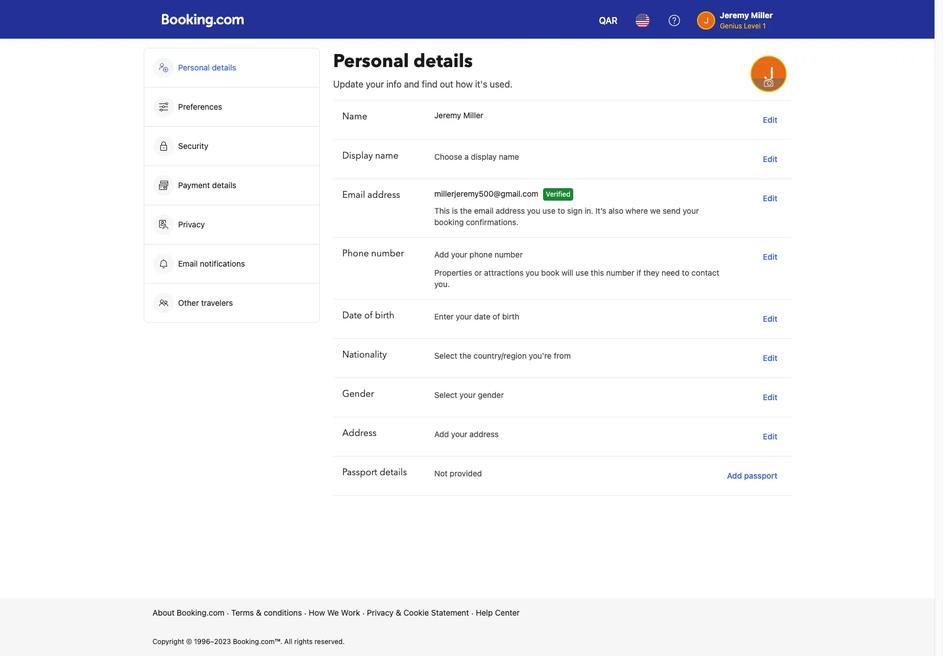 Task type: vqa. For each thing, say whether or not it's contained in the screenshot.
out
yes



Task type: describe. For each thing, give the bounding box(es) containing it.
qar
[[600, 15, 618, 26]]

passport details
[[343, 466, 407, 479]]

out
[[440, 79, 454, 89]]

work
[[341, 608, 360, 617]]

gender
[[478, 390, 504, 400]]

jeremy for jeremy miller genius level 1
[[720, 10, 750, 20]]

display name
[[343, 150, 399, 162]]

nationality
[[343, 349, 387, 361]]

properties or attractions you book will use this number if they need to contact you.
[[435, 268, 720, 289]]

0 horizontal spatial birth
[[375, 309, 395, 322]]

jeremy miller genius level 1
[[720, 10, 774, 30]]

display
[[343, 150, 373, 162]]

other
[[178, 298, 199, 308]]

booking.com™.
[[233, 637, 283, 646]]

booking.com
[[177, 608, 225, 617]]

personal for personal details
[[178, 63, 210, 72]]

payment details link
[[144, 166, 319, 205]]

your for add your phone number
[[451, 250, 468, 259]]

add your address
[[435, 429, 499, 439]]

details for payment details
[[212, 180, 237, 190]]

level
[[745, 22, 761, 30]]

email for email notifications
[[178, 259, 198, 268]]

select the country/region you're from
[[435, 351, 571, 360]]

payment
[[178, 180, 210, 190]]

terms
[[231, 608, 254, 617]]

your for enter your date of birth
[[456, 312, 472, 321]]

all
[[284, 637, 293, 646]]

edit for address
[[764, 432, 778, 441]]

enter
[[435, 312, 454, 321]]

details for passport details
[[380, 466, 407, 479]]

how we work link
[[309, 607, 360, 619]]

not
[[435, 469, 448, 478]]

preferences link
[[144, 88, 319, 126]]

edit for display name
[[764, 154, 778, 164]]

terms & conditions
[[231, 608, 302, 617]]

details for personal details
[[212, 63, 236, 72]]

we
[[327, 608, 339, 617]]

address
[[343, 427, 377, 440]]

how
[[309, 608, 325, 617]]

payment details
[[178, 180, 239, 190]]

the inside this is the email address you use to sign in. it's also where we send your booking confirmations.
[[460, 206, 472, 215]]

choose a display name
[[435, 152, 519, 161]]

1 horizontal spatial name
[[499, 152, 519, 161]]

personal for personal details update your info and find out how it's used.
[[333, 49, 409, 74]]

security
[[178, 141, 209, 151]]

personal details update your info and find out how it's used.
[[333, 49, 513, 89]]

it's
[[476, 79, 488, 89]]

is
[[452, 206, 458, 215]]

reserved.
[[315, 637, 345, 646]]

booking
[[435, 217, 464, 227]]

not provided
[[435, 469, 482, 478]]

jeremy for jeremy miller
[[435, 110, 462, 120]]

other travelers link
[[144, 284, 319, 322]]

your for add your address
[[451, 429, 468, 439]]

confirmations.
[[466, 217, 519, 227]]

name
[[343, 110, 368, 123]]

& for terms
[[256, 608, 262, 617]]

terms & conditions link
[[231, 607, 302, 619]]

travelers
[[201, 298, 233, 308]]

attractions
[[484, 268, 524, 277]]

from
[[554, 351, 571, 360]]

gender
[[343, 388, 374, 400]]

edit button for phone number
[[759, 247, 783, 267]]

conditions
[[264, 608, 302, 617]]

add for add your phone number
[[435, 250, 449, 259]]

email notifications link
[[144, 244, 319, 283]]

edit for phone number
[[764, 252, 778, 262]]

number inside properties or attractions you book will use this number if they need to contact you.
[[607, 268, 635, 277]]

about
[[153, 608, 175, 617]]

need
[[662, 268, 680, 277]]

email address
[[343, 189, 401, 201]]

privacy for privacy
[[178, 219, 205, 229]]

add passport
[[728, 471, 778, 480]]

if
[[637, 268, 642, 277]]

properties
[[435, 268, 473, 277]]

date of birth
[[343, 309, 395, 322]]

a
[[465, 152, 469, 161]]

you inside this is the email address you use to sign in. it's also where we send your booking confirmations.
[[528, 206, 541, 215]]

add your phone number
[[435, 250, 523, 259]]

personal details link
[[144, 48, 319, 87]]

cookie
[[404, 608, 429, 617]]

use for phone number
[[576, 268, 589, 277]]

book
[[542, 268, 560, 277]]

edit for nationality
[[764, 353, 778, 363]]

0 vertical spatial address
[[368, 189, 401, 201]]

used.
[[490, 79, 513, 89]]

preferences
[[178, 102, 222, 111]]

about booking.com link
[[153, 607, 225, 619]]

your inside personal details update your info and find out how it's used.
[[366, 79, 384, 89]]

this is the email address you use to sign in. it's also where we send your booking confirmations.
[[435, 206, 699, 227]]

other travelers
[[178, 298, 233, 308]]

and
[[404, 79, 420, 89]]

privacy link
[[144, 205, 319, 244]]

copyright
[[153, 637, 184, 646]]

0 horizontal spatial name
[[375, 150, 399, 162]]

to inside properties or attractions you book will use this number if they need to contact you.
[[683, 268, 690, 277]]

miller for jeremy miller
[[464, 110, 484, 120]]

how we work
[[309, 608, 360, 617]]

1
[[763, 22, 766, 30]]

they
[[644, 268, 660, 277]]

& for privacy
[[396, 608, 402, 617]]



Task type: locate. For each thing, give the bounding box(es) containing it.
where
[[626, 206, 649, 215]]

edit button for date of birth
[[759, 309, 783, 329]]

jeremy down out
[[435, 110, 462, 120]]

send
[[663, 206, 681, 215]]

your left info
[[366, 79, 384, 89]]

you left sign
[[528, 206, 541, 215]]

statement
[[431, 608, 469, 617]]

5 edit from the top
[[764, 314, 778, 324]]

details inside personal details update your info and find out how it's used.
[[414, 49, 473, 74]]

your
[[366, 79, 384, 89], [683, 206, 699, 215], [451, 250, 468, 259], [456, 312, 472, 321], [460, 390, 476, 400], [451, 429, 468, 439]]

info
[[387, 79, 402, 89]]

privacy right work
[[367, 608, 394, 617]]

add left passport
[[728, 471, 743, 480]]

your left gender
[[460, 390, 476, 400]]

personal
[[333, 49, 409, 74], [178, 63, 210, 72]]

the right is
[[460, 206, 472, 215]]

about booking.com
[[153, 608, 225, 617]]

0 vertical spatial to
[[558, 206, 566, 215]]

edit for date of birth
[[764, 314, 778, 324]]

miller down it's
[[464, 110, 484, 120]]

4 edit button from the top
[[759, 247, 783, 267]]

this
[[591, 268, 605, 277]]

this
[[435, 206, 450, 215]]

1 vertical spatial address
[[496, 206, 525, 215]]

0 horizontal spatial of
[[365, 309, 373, 322]]

qar button
[[593, 7, 625, 34]]

privacy & cookie statement link
[[367, 607, 469, 619]]

8 edit from the top
[[764, 432, 778, 441]]

1 vertical spatial the
[[460, 351, 472, 360]]

edit for gender
[[764, 392, 778, 402]]

1 & from the left
[[256, 608, 262, 617]]

1 horizontal spatial birth
[[503, 312, 520, 321]]

details right passport on the left of the page
[[380, 466, 407, 479]]

edit button for email address
[[759, 188, 783, 209]]

number up the attractions at top right
[[495, 250, 523, 259]]

enter your date of birth
[[435, 312, 520, 321]]

2 select from the top
[[435, 390, 458, 400]]

phone number
[[343, 247, 404, 260]]

address down display name
[[368, 189, 401, 201]]

select
[[435, 351, 458, 360], [435, 390, 458, 400]]

name
[[375, 150, 399, 162], [499, 152, 519, 161]]

edit for email address
[[764, 193, 778, 203]]

or
[[475, 268, 482, 277]]

1 vertical spatial select
[[435, 390, 458, 400]]

0 horizontal spatial to
[[558, 206, 566, 215]]

jeremy inside jeremy miller genius level 1
[[720, 10, 750, 20]]

to right need
[[683, 268, 690, 277]]

1996–2023
[[194, 637, 231, 646]]

date
[[343, 309, 362, 322]]

1 vertical spatial you
[[526, 268, 539, 277]]

email down display on the left
[[343, 189, 365, 201]]

jeremy up "genius"
[[720, 10, 750, 20]]

1 select from the top
[[435, 351, 458, 360]]

select up add your address
[[435, 390, 458, 400]]

add up 'not'
[[435, 429, 449, 439]]

you left the book
[[526, 268, 539, 277]]

1 vertical spatial miller
[[464, 110, 484, 120]]

1 vertical spatial email
[[178, 259, 198, 268]]

details right payment
[[212, 180, 237, 190]]

7 edit button from the top
[[759, 387, 783, 408]]

passport
[[343, 466, 378, 479]]

0 horizontal spatial use
[[543, 206, 556, 215]]

help center
[[476, 608, 520, 617]]

passport
[[745, 471, 778, 480]]

edit for name
[[764, 115, 778, 125]]

miller up 1
[[752, 10, 774, 20]]

the left country/region
[[460, 351, 472, 360]]

miller for jeremy miller genius level 1
[[752, 10, 774, 20]]

1 horizontal spatial email
[[343, 189, 365, 201]]

add passport button
[[723, 466, 783, 486]]

3 edit from the top
[[764, 193, 778, 203]]

number left 'if'
[[607, 268, 635, 277]]

jeremy miller
[[435, 110, 484, 120]]

privacy & cookie statement
[[367, 608, 469, 617]]

number right phone
[[371, 247, 404, 260]]

edit button for address
[[759, 426, 783, 447]]

phone
[[470, 250, 493, 259]]

your right 'send'
[[683, 206, 699, 215]]

email notifications
[[178, 259, 245, 268]]

0 vertical spatial miller
[[752, 10, 774, 20]]

1 vertical spatial privacy
[[367, 608, 394, 617]]

details inside "link"
[[212, 180, 237, 190]]

3 edit button from the top
[[759, 188, 783, 209]]

you inside properties or attractions you book will use this number if they need to contact you.
[[526, 268, 539, 277]]

1 horizontal spatial of
[[493, 312, 500, 321]]

name right display on the left
[[375, 150, 399, 162]]

1 horizontal spatial personal
[[333, 49, 409, 74]]

address
[[368, 189, 401, 201], [496, 206, 525, 215], [470, 429, 499, 439]]

6 edit button from the top
[[759, 348, 783, 368]]

&
[[256, 608, 262, 617], [396, 608, 402, 617]]

help
[[476, 608, 493, 617]]

2 & from the left
[[396, 608, 402, 617]]

you
[[528, 206, 541, 215], [526, 268, 539, 277]]

how
[[456, 79, 473, 89]]

0 vertical spatial you
[[528, 206, 541, 215]]

add for add your address
[[435, 429, 449, 439]]

1 vertical spatial jeremy
[[435, 110, 462, 120]]

your up properties at the top of page
[[451, 250, 468, 259]]

personal up update
[[333, 49, 409, 74]]

8 edit button from the top
[[759, 426, 783, 447]]

use right the will
[[576, 268, 589, 277]]

2 edit button from the top
[[759, 149, 783, 169]]

sign
[[568, 206, 583, 215]]

& left cookie
[[396, 608, 402, 617]]

2 horizontal spatial number
[[607, 268, 635, 277]]

use
[[543, 206, 556, 215], [576, 268, 589, 277]]

personal up preferences
[[178, 63, 210, 72]]

edit button for gender
[[759, 387, 783, 408]]

edit button for name
[[759, 110, 783, 130]]

1 horizontal spatial use
[[576, 268, 589, 277]]

1 horizontal spatial &
[[396, 608, 402, 617]]

2 vertical spatial add
[[728, 471, 743, 480]]

0 horizontal spatial jeremy
[[435, 110, 462, 120]]

use inside this is the email address you use to sign in. it's also where we send your booking confirmations.
[[543, 206, 556, 215]]

1 horizontal spatial number
[[495, 250, 523, 259]]

of right "date"
[[365, 309, 373, 322]]

country/region
[[474, 351, 527, 360]]

select for nationality
[[435, 351, 458, 360]]

update
[[333, 79, 364, 89]]

millerjeremy500@gmail.com
[[435, 189, 539, 198]]

notifications
[[200, 259, 245, 268]]

in.
[[585, 206, 594, 215]]

1 vertical spatial use
[[576, 268, 589, 277]]

will
[[562, 268, 574, 277]]

to left sign
[[558, 206, 566, 215]]

0 vertical spatial add
[[435, 250, 449, 259]]

0 horizontal spatial number
[[371, 247, 404, 260]]

we
[[651, 206, 661, 215]]

0 horizontal spatial email
[[178, 259, 198, 268]]

details
[[414, 49, 473, 74], [212, 63, 236, 72], [212, 180, 237, 190], [380, 466, 407, 479]]

birth
[[375, 309, 395, 322], [503, 312, 520, 321]]

display
[[471, 152, 497, 161]]

0 horizontal spatial personal
[[178, 63, 210, 72]]

your up not provided
[[451, 429, 468, 439]]

1 edit from the top
[[764, 115, 778, 125]]

add for add passport
[[728, 471, 743, 480]]

0 vertical spatial privacy
[[178, 219, 205, 229]]

your inside this is the email address you use to sign in. it's also where we send your booking confirmations.
[[683, 206, 699, 215]]

your left date
[[456, 312, 472, 321]]

details for personal details update your info and find out how it's used.
[[414, 49, 473, 74]]

miller inside jeremy miller genius level 1
[[752, 10, 774, 20]]

2 edit from the top
[[764, 154, 778, 164]]

use for email address
[[543, 206, 556, 215]]

1 horizontal spatial privacy
[[367, 608, 394, 617]]

to
[[558, 206, 566, 215], [683, 268, 690, 277]]

details up out
[[414, 49, 473, 74]]

jeremy
[[720, 10, 750, 20], [435, 110, 462, 120]]

address down gender
[[470, 429, 499, 439]]

birth right date
[[503, 312, 520, 321]]

personal inside personal details update your info and find out how it's used.
[[333, 49, 409, 74]]

privacy for privacy & cookie statement
[[367, 608, 394, 617]]

details up preferences link
[[212, 63, 236, 72]]

use inside properties or attractions you book will use this number if they need to contact you.
[[576, 268, 589, 277]]

security link
[[144, 127, 319, 165]]

you.
[[435, 279, 450, 289]]

edit button for nationality
[[759, 348, 783, 368]]

address inside this is the email address you use to sign in. it's also where we send your booking confirmations.
[[496, 206, 525, 215]]

1 edit button from the top
[[759, 110, 783, 130]]

your for select your gender
[[460, 390, 476, 400]]

0 vertical spatial use
[[543, 206, 556, 215]]

0 vertical spatial jeremy
[[720, 10, 750, 20]]

of
[[365, 309, 373, 322], [493, 312, 500, 321]]

date
[[475, 312, 491, 321]]

address up confirmations.
[[496, 206, 525, 215]]

©
[[186, 637, 192, 646]]

1 vertical spatial add
[[435, 429, 449, 439]]

1 horizontal spatial jeremy
[[720, 10, 750, 20]]

birth right "date"
[[375, 309, 395, 322]]

email
[[343, 189, 365, 201], [178, 259, 198, 268]]

email
[[474, 206, 494, 215]]

1 horizontal spatial miller
[[752, 10, 774, 20]]

help center link
[[476, 607, 520, 619]]

you're
[[529, 351, 552, 360]]

to inside this is the email address you use to sign in. it's also where we send your booking confirmations.
[[558, 206, 566, 215]]

copyright © 1996–2023 booking.com™. all rights reserved.
[[153, 637, 345, 646]]

0 vertical spatial the
[[460, 206, 472, 215]]

0 vertical spatial email
[[343, 189, 365, 201]]

5 edit button from the top
[[759, 309, 783, 329]]

genius
[[720, 22, 743, 30]]

of right date
[[493, 312, 500, 321]]

email for email address
[[343, 189, 365, 201]]

0 horizontal spatial &
[[256, 608, 262, 617]]

add up properties at the top of page
[[435, 250, 449, 259]]

4 edit from the top
[[764, 252, 778, 262]]

select your gender
[[435, 390, 504, 400]]

add inside dropdown button
[[728, 471, 743, 480]]

center
[[495, 608, 520, 617]]

& inside 'link'
[[256, 608, 262, 617]]

7 edit from the top
[[764, 392, 778, 402]]

use down verified
[[543, 206, 556, 215]]

edit button for display name
[[759, 149, 783, 169]]

verified
[[546, 190, 571, 198]]

select down enter
[[435, 351, 458, 360]]

find
[[422, 79, 438, 89]]

phone
[[343, 247, 369, 260]]

2 vertical spatial address
[[470, 429, 499, 439]]

0 horizontal spatial miller
[[464, 110, 484, 120]]

privacy down payment
[[178, 219, 205, 229]]

choose
[[435, 152, 463, 161]]

name right display
[[499, 152, 519, 161]]

6 edit from the top
[[764, 353, 778, 363]]

0 horizontal spatial privacy
[[178, 219, 205, 229]]

& right terms
[[256, 608, 262, 617]]

select for gender
[[435, 390, 458, 400]]

0 vertical spatial select
[[435, 351, 458, 360]]

rights
[[294, 637, 313, 646]]

1 horizontal spatial to
[[683, 268, 690, 277]]

email left notifications at the top of the page
[[178, 259, 198, 268]]

1 vertical spatial to
[[683, 268, 690, 277]]



